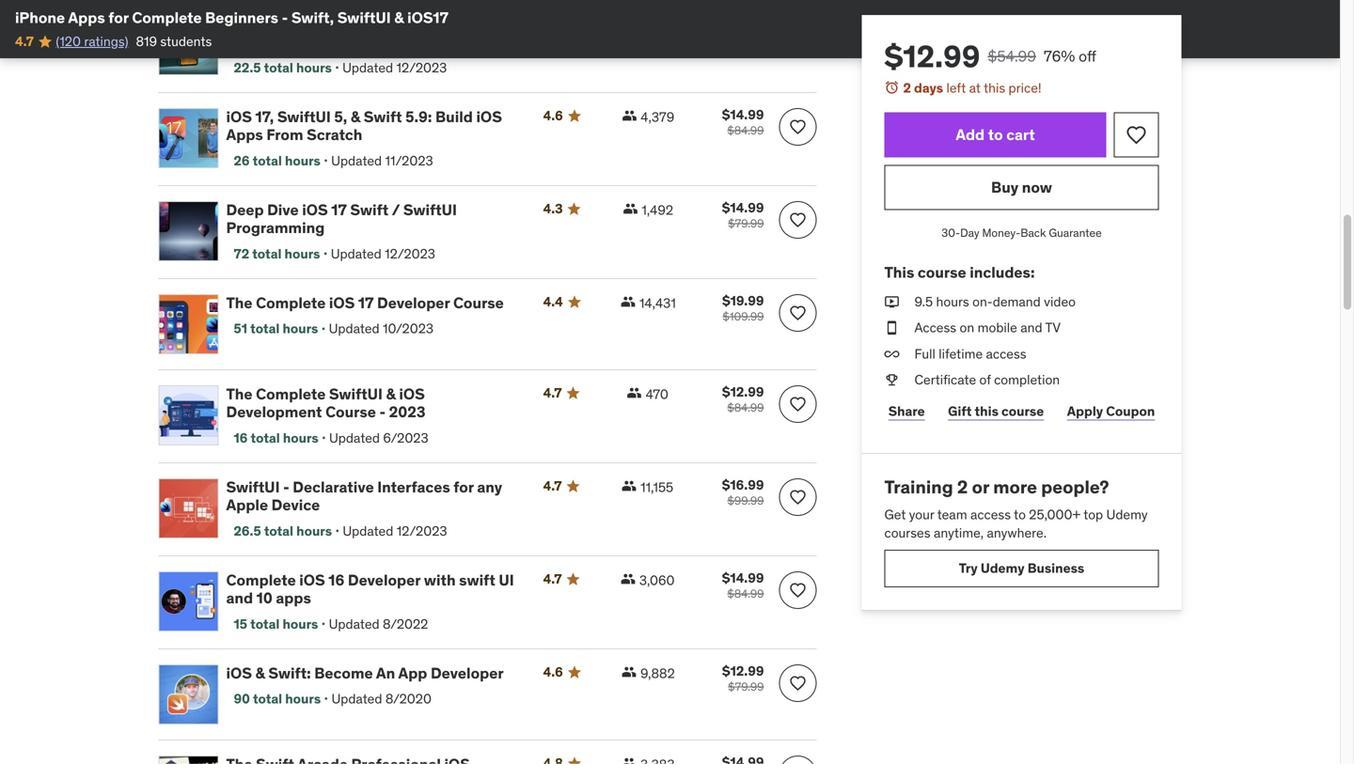 Task type: vqa. For each thing, say whether or not it's contained in the screenshot.
Dismiss within the BUTTON
no



Task type: describe. For each thing, give the bounding box(es) containing it.
code
[[297, 32, 335, 51]]

video
[[1044, 294, 1076, 310]]

gift this course
[[948, 403, 1044, 420]]

17 inside swiftui - the complete ios 17 reference library of code
[[424, 14, 440, 33]]

ui
[[499, 571, 514, 590]]

demand
[[993, 294, 1041, 310]]

wishlist image for complete ios 16 developer with swift ui and 10 apps
[[789, 581, 808, 600]]

training
[[885, 476, 953, 498]]

$12.99 for $12.99 $79.99
[[722, 663, 764, 680]]

swift
[[459, 571, 495, 590]]

complete inside complete ios 16 developer with swift ui and 10 apps
[[226, 571, 296, 590]]

anywhere.
[[987, 525, 1047, 542]]

15
[[234, 616, 247, 633]]

total for swiftui - declarative interfaces for any apple device
[[264, 523, 294, 540]]

try udemy business link
[[885, 550, 1159, 588]]

hours for the complete ios 17 developer course
[[283, 320, 318, 337]]

access inside training 2 or more people? get your team access to 25,000+ top udemy courses anytime, anywhere.
[[971, 506, 1011, 523]]

top
[[1084, 506, 1103, 523]]

money-
[[982, 226, 1021, 240]]

ios 17, swiftui 5, & swift 5.9: build ios apps from scratch link
[[226, 107, 521, 145]]

complete inside the complete swiftui & ios development course - 2023
[[256, 385, 326, 404]]

iphone apps for complete beginners - swift, swiftui & ios17
[[15, 8, 449, 27]]

& left swift:
[[255, 664, 265, 683]]

wishlist image for 2023
[[789, 395, 808, 414]]

swift inside ios 17, swiftui 5, & swift 5.9: build ios apps from scratch
[[364, 107, 402, 127]]

2023
[[389, 403, 426, 422]]

$109.99
[[723, 309, 764, 324]]

updated 12/2023 for 17
[[331, 245, 435, 262]]

17 for swift
[[331, 200, 347, 220]]

1 vertical spatial udemy
[[981, 560, 1025, 577]]

ios up 90
[[226, 664, 252, 683]]

76%
[[1044, 47, 1075, 66]]

(120 ratings)
[[56, 33, 128, 50]]

training 2 or more people? get your team access to 25,000+ top udemy courses anytime, anywhere.
[[885, 476, 1148, 542]]

courses
[[885, 525, 931, 542]]

0 horizontal spatial apps
[[68, 8, 105, 27]]

14,431
[[640, 295, 676, 312]]

updated for device
[[343, 523, 394, 540]]

12/2023 for swift
[[385, 245, 435, 262]]

the complete swiftui & ios development course - 2023 link
[[226, 385, 521, 422]]

hours for swiftui - declarative interfaces for any apple device
[[296, 523, 332, 540]]

4.6 for ios 17, swiftui 5, & swift 5.9: build ios apps from scratch
[[543, 107, 563, 124]]

4.7 for swiftui - declarative interfaces for any apple device
[[543, 478, 562, 495]]

9.5
[[915, 294, 933, 310]]

to inside add to cart button
[[988, 125, 1003, 144]]

to inside training 2 or more people? get your team access to 25,000+ top udemy courses anytime, anywhere.
[[1014, 506, 1026, 523]]

5,
[[334, 107, 347, 127]]

$84.99 for complete ios 16 developer with swift ui and 10 apps
[[728, 587, 764, 601]]

30-
[[942, 226, 960, 240]]

xsmall image for complete ios 16 developer with swift ui and 10 apps
[[621, 572, 636, 587]]

72
[[234, 245, 249, 262]]

updated 11/2023
[[331, 152, 433, 169]]

ios right build
[[476, 107, 502, 127]]

1 vertical spatial of
[[980, 371, 991, 388]]

total for ios & swift: become an app developer
[[253, 691, 282, 708]]

$79.99 for swiftui
[[728, 216, 764, 231]]

wishlist image for deep dive ios 17 swift / swiftui programming
[[789, 211, 808, 229]]

share button
[[885, 393, 929, 431]]

0 vertical spatial access
[[986, 345, 1027, 362]]

26.5 total hours
[[234, 523, 332, 540]]

6/2023
[[383, 430, 429, 447]]

price!
[[1009, 79, 1042, 96]]

updated for library
[[343, 59, 393, 76]]

the inside swiftui - the complete ios 17 reference library of code
[[292, 14, 319, 33]]

$14.99 for deep dive ios 17 swift / swiftui programming
[[722, 199, 764, 216]]

swift inside deep dive ios 17 swift / swiftui programming
[[350, 200, 389, 220]]

more
[[993, 476, 1038, 498]]

swiftui inside swiftui - the complete ios 17 reference library of code
[[226, 14, 280, 33]]

buy now button
[[885, 165, 1159, 210]]

4.6 for ios & swift: become an app developer
[[543, 664, 563, 681]]

$99.99
[[728, 494, 764, 508]]

course inside the complete swiftui & ios development course - 2023
[[326, 403, 376, 422]]

complete up 819 students
[[132, 8, 202, 27]]

scratch
[[307, 125, 363, 145]]

90
[[234, 691, 250, 708]]

xsmall image up 'share' at the right
[[885, 371, 900, 389]]

and inside complete ios 16 developer with swift ui and 10 apps
[[226, 589, 253, 608]]

access on mobile and tv
[[915, 320, 1061, 336]]

xsmall image for access on mobile and tv
[[885, 319, 900, 337]]

an
[[376, 664, 395, 683]]

the for the complete swiftui & ios development course - 2023
[[226, 385, 253, 404]]

4.4
[[543, 293, 563, 310]]

$19.99
[[722, 293, 764, 309]]

0 vertical spatial 16
[[234, 430, 248, 447]]

$12.99 $79.99
[[722, 663, 764, 695]]

ios 17, swiftui 5, & swift 5.9: build ios apps from scratch
[[226, 107, 502, 145]]

apps inside ios 17, swiftui 5, & swift 5.9: build ios apps from scratch
[[226, 125, 263, 145]]

your
[[909, 506, 935, 523]]

4,379
[[641, 109, 675, 126]]

ios inside the complete swiftui & ios development course - 2023
[[399, 385, 425, 404]]

access
[[915, 320, 957, 336]]

add to cart button
[[885, 112, 1107, 158]]

xsmall image for swiftui - declarative interfaces for any apple device
[[622, 479, 637, 494]]

26
[[234, 152, 250, 169]]

$19.99 $109.99
[[722, 293, 764, 324]]

swiftui - the complete ios 17 reference library of code link
[[226, 14, 521, 51]]

swiftui inside swiftui - declarative interfaces for any apple device
[[226, 478, 280, 497]]

4.7 down iphone on the left of page
[[15, 33, 34, 50]]

$12.99 $54.99 76% off
[[885, 38, 1097, 75]]

library
[[226, 32, 276, 51]]

17 for developer
[[358, 293, 374, 313]]

& inside the complete swiftui & ios development course - 2023
[[386, 385, 396, 404]]

51
[[234, 320, 247, 337]]

$14.99 for complete ios 16 developer with swift ui and 10 apps
[[722, 570, 764, 587]]

full lifetime access
[[915, 345, 1027, 362]]

0 vertical spatial course
[[453, 293, 504, 313]]

add to cart
[[956, 125, 1035, 144]]

from
[[267, 125, 303, 145]]

total for complete ios 16 developer with swift ui and 10 apps
[[250, 616, 280, 633]]

$14.99 $79.99
[[722, 199, 764, 231]]

off
[[1079, 47, 1097, 66]]

updated for -
[[329, 430, 380, 447]]

xsmall image for full lifetime access
[[885, 345, 900, 363]]

xsmall image for ios & swift: become an app developer
[[622, 665, 637, 680]]

total for the complete swiftui & ios development course - 2023
[[251, 430, 280, 447]]

apply
[[1067, 403, 1103, 420]]

15 total hours
[[234, 616, 318, 633]]

22.5 total hours
[[234, 59, 332, 76]]

certificate of completion
[[915, 371, 1060, 388]]

17,
[[255, 107, 274, 127]]

updated for programming
[[331, 245, 382, 262]]

xsmall image for 9.5 hours on-demand video
[[885, 293, 900, 312]]

16 total hours
[[234, 430, 319, 447]]

1 horizontal spatial course
[[1002, 403, 1044, 420]]

hours for deep dive ios 17 swift / swiftui programming
[[285, 245, 320, 262]]

swift,
[[291, 8, 334, 27]]

udemy inside training 2 or more people? get your team access to 25,000+ top udemy courses anytime, anywhere.
[[1107, 506, 1148, 523]]

8/2022
[[383, 616, 428, 633]]

app
[[398, 664, 427, 683]]

(120
[[56, 33, 81, 50]]

certificate
[[915, 371, 977, 388]]

become
[[314, 664, 373, 683]]

beginners
[[205, 8, 278, 27]]

complete up 51 total hours
[[256, 293, 326, 313]]

guarantee
[[1049, 226, 1102, 240]]

ratings)
[[84, 33, 128, 50]]

on-
[[973, 294, 993, 310]]

swiftui - declarative interfaces for any apple device
[[226, 478, 502, 515]]

90 total hours
[[234, 691, 321, 708]]

people?
[[1041, 476, 1110, 498]]

0 vertical spatial this
[[984, 79, 1006, 96]]

wishlist image for ios
[[789, 118, 808, 136]]

22.5
[[234, 59, 261, 76]]



Task type: locate. For each thing, give the bounding box(es) containing it.
this
[[984, 79, 1006, 96], [975, 403, 999, 420]]

updated down scratch
[[331, 152, 382, 169]]

$12.99 for $12.99 $54.99 76% off
[[885, 38, 981, 75]]

back
[[1021, 226, 1046, 240]]

3 $84.99 from the top
[[728, 587, 764, 601]]

0 horizontal spatial and
[[226, 589, 253, 608]]

developer right app
[[431, 664, 504, 683]]

hours right 51
[[283, 320, 318, 337]]

2 $14.99 $84.99 from the top
[[722, 570, 764, 601]]

swiftui inside deep dive ios 17 swift / swiftui programming
[[403, 200, 457, 220]]

4.3
[[543, 200, 563, 217]]

this inside gift this course link
[[975, 403, 999, 420]]

buy now
[[991, 178, 1053, 197]]

reference
[[443, 14, 517, 33]]

1 vertical spatial apps
[[226, 125, 263, 145]]

0 vertical spatial 17
[[424, 14, 440, 33]]

0 horizontal spatial for
[[108, 8, 129, 27]]

ios & swift: become an app developer
[[226, 664, 504, 683]]

xsmall image
[[622, 108, 637, 123], [623, 201, 638, 216], [885, 293, 900, 312], [621, 294, 636, 309], [885, 319, 900, 337], [885, 345, 900, 363], [622, 756, 637, 765]]

$84.99 inside $12.99 $84.99
[[727, 401, 764, 415]]

4.7 for complete ios 16 developer with swift ui and 10 apps
[[543, 571, 562, 588]]

1 vertical spatial access
[[971, 506, 1011, 523]]

hours down device
[[296, 523, 332, 540]]

updated down swiftui - declarative interfaces for any apple device
[[343, 523, 394, 540]]

updated down swiftui - the complete ios 17 reference library of code
[[343, 59, 393, 76]]

0 vertical spatial $14.99
[[722, 106, 764, 123]]

updated for build
[[331, 152, 382, 169]]

1 vertical spatial course
[[326, 403, 376, 422]]

1 vertical spatial 17
[[331, 200, 347, 220]]

mobile
[[978, 320, 1018, 336]]

and left the 10
[[226, 589, 253, 608]]

developer
[[377, 293, 450, 313], [348, 571, 421, 590], [431, 664, 504, 683]]

days
[[914, 79, 944, 96]]

xsmall image left 470
[[627, 386, 642, 401]]

$16.99
[[722, 477, 764, 494]]

updated for and
[[329, 616, 380, 633]]

$12.99 up days
[[885, 38, 981, 75]]

2 vertical spatial $14.99
[[722, 570, 764, 587]]

total for deep dive ios 17 swift / swiftui programming
[[252, 245, 282, 262]]

2 vertical spatial developer
[[431, 664, 504, 683]]

buy
[[991, 178, 1019, 197]]

$84.99 up $16.99
[[727, 401, 764, 415]]

hours
[[296, 59, 332, 76], [285, 152, 321, 169], [285, 245, 320, 262], [936, 294, 970, 310], [283, 320, 318, 337], [283, 430, 319, 447], [296, 523, 332, 540], [283, 616, 318, 633], [285, 691, 321, 708]]

1 vertical spatial to
[[1014, 506, 1026, 523]]

0 vertical spatial swift
[[364, 107, 402, 127]]

- inside the complete swiftui & ios development course - 2023
[[380, 403, 386, 422]]

access down or
[[971, 506, 1011, 523]]

updated 12/2023 for interfaces
[[343, 523, 447, 540]]

0 horizontal spatial to
[[988, 125, 1003, 144]]

swift left 5.9: at the top left of page
[[364, 107, 402, 127]]

developer up updated 8/2022
[[348, 571, 421, 590]]

complete ios 16 developer with swift ui and 10 apps link
[[226, 571, 521, 608]]

complete up 15 total hours
[[226, 571, 296, 590]]

deep dive ios 17 swift / swiftui programming link
[[226, 200, 521, 238]]

hours down "from"
[[285, 152, 321, 169]]

3 $14.99 from the top
[[722, 570, 764, 587]]

ios inside swiftui - the complete ios 17 reference library of code
[[395, 14, 421, 33]]

the
[[292, 14, 319, 33], [226, 293, 253, 313], [226, 385, 253, 404]]

1 vertical spatial 2
[[957, 476, 968, 498]]

$79.99 inside "$14.99 $79.99"
[[728, 216, 764, 231]]

0 vertical spatial $84.99
[[728, 123, 764, 138]]

xsmall image for 1,492
[[623, 201, 638, 216]]

1 vertical spatial $79.99
[[728, 680, 764, 695]]

0 vertical spatial of
[[279, 32, 294, 51]]

0 vertical spatial 4.6
[[543, 107, 563, 124]]

12/2023 down interfaces
[[397, 523, 447, 540]]

swiftui inside the complete swiftui & ios development course - 2023
[[329, 385, 383, 404]]

hours down swift:
[[285, 691, 321, 708]]

xsmall image
[[885, 371, 900, 389], [627, 386, 642, 401], [622, 479, 637, 494], [621, 572, 636, 587], [622, 665, 637, 680]]

1 vertical spatial 16
[[329, 571, 345, 590]]

swiftui up "updated 6/2023"
[[329, 385, 383, 404]]

on
[[960, 320, 975, 336]]

$79.99 inside $12.99 $79.99
[[728, 680, 764, 695]]

updated down complete ios 16 developer with swift ui and 10 apps
[[329, 616, 380, 633]]

updated down deep dive ios 17 swift / swiftui programming
[[331, 245, 382, 262]]

/
[[392, 200, 400, 220]]

0 horizontal spatial course
[[326, 403, 376, 422]]

2 vertical spatial 12/2023
[[397, 523, 447, 540]]

2 vertical spatial $84.99
[[728, 587, 764, 601]]

1 4.6 from the top
[[543, 107, 563, 124]]

1 vertical spatial $14.99
[[722, 199, 764, 216]]

for inside swiftui - declarative interfaces for any apple device
[[454, 478, 474, 497]]

1 vertical spatial the
[[226, 293, 253, 313]]

for left any
[[454, 478, 474, 497]]

16 right apps
[[329, 571, 345, 590]]

1 horizontal spatial course
[[453, 293, 504, 313]]

xsmall image left 3,060
[[621, 572, 636, 587]]

ios up updated 10/2023
[[329, 293, 355, 313]]

updated 12/2023 down deep dive ios 17 swift / swiftui programming "link"
[[331, 245, 435, 262]]

the up 22.5 total hours
[[292, 14, 319, 33]]

1 horizontal spatial 16
[[329, 571, 345, 590]]

2 $84.99 from the top
[[727, 401, 764, 415]]

$14.99 $84.99 right 4,379 at the top left
[[722, 106, 764, 138]]

$12.99 $84.99
[[722, 384, 764, 415]]

$14.99 $84.99 for ios 17, swiftui 5, & swift 5.9: build ios apps from scratch
[[722, 106, 764, 138]]

complete
[[132, 8, 202, 27], [322, 14, 392, 33], [256, 293, 326, 313], [256, 385, 326, 404], [226, 571, 296, 590]]

1 vertical spatial course
[[1002, 403, 1044, 420]]

apply coupon
[[1067, 403, 1155, 420]]

total right 51
[[250, 320, 280, 337]]

access
[[986, 345, 1027, 362], [971, 506, 1011, 523]]

total
[[264, 59, 293, 76], [253, 152, 282, 169], [252, 245, 282, 262], [250, 320, 280, 337], [251, 430, 280, 447], [264, 523, 294, 540], [250, 616, 280, 633], [253, 691, 282, 708]]

& inside ios 17, swiftui 5, & swift 5.9: build ios apps from scratch
[[351, 107, 360, 127]]

&
[[394, 8, 404, 27], [351, 107, 360, 127], [386, 385, 396, 404], [255, 664, 265, 683]]

hours down programming
[[285, 245, 320, 262]]

tv
[[1046, 320, 1061, 336]]

xsmall image for 14,431
[[621, 294, 636, 309]]

includes:
[[970, 263, 1035, 282]]

12/2023 up 5.9: at the top left of page
[[397, 59, 447, 76]]

hours for ios & swift: become an app developer
[[285, 691, 321, 708]]

0 vertical spatial wishlist image
[[789, 118, 808, 136]]

16 down development at the left bottom of the page
[[234, 430, 248, 447]]

& up "updated 6/2023"
[[386, 385, 396, 404]]

to left cart at the right top of the page
[[988, 125, 1003, 144]]

udemy right top
[[1107, 506, 1148, 523]]

2 $14.99 from the top
[[722, 199, 764, 216]]

updated 8/2020
[[332, 691, 432, 708]]

4.7 down 4.4
[[543, 385, 562, 402]]

xsmall image for 4,379
[[622, 108, 637, 123]]

2 horizontal spatial 17
[[424, 14, 440, 33]]

1 $79.99 from the top
[[728, 216, 764, 231]]

swiftui left 5,
[[277, 107, 331, 127]]

0 vertical spatial developer
[[377, 293, 450, 313]]

total down device
[[264, 523, 294, 540]]

now
[[1022, 178, 1053, 197]]

1 $14.99 $84.99 from the top
[[722, 106, 764, 138]]

updated 12/2023 down swiftui - declarative interfaces for any apple device link
[[343, 523, 447, 540]]

gift this course link
[[944, 393, 1048, 431]]

2 left or
[[957, 476, 968, 498]]

at
[[969, 79, 981, 96]]

wishlist image
[[789, 118, 808, 136], [789, 304, 808, 323], [789, 395, 808, 414]]

xsmall image left 9,882
[[622, 665, 637, 680]]

the complete swiftui & ios development course - 2023
[[226, 385, 426, 422]]

0 vertical spatial apps
[[68, 8, 105, 27]]

hours for the complete swiftui & ios development course - 2023
[[283, 430, 319, 447]]

0 vertical spatial the
[[292, 14, 319, 33]]

12/2023 down /
[[385, 245, 435, 262]]

swiftui right swift,
[[337, 8, 391, 27]]

2 wishlist image from the top
[[789, 304, 808, 323]]

hours for swiftui - the complete ios 17 reference library of code
[[296, 59, 332, 76]]

the up 51
[[226, 293, 253, 313]]

to
[[988, 125, 1003, 144], [1014, 506, 1026, 523]]

$14.99 right 1,492
[[722, 199, 764, 216]]

1 vertical spatial this
[[975, 403, 999, 420]]

ios left 17,
[[226, 107, 252, 127]]

1 vertical spatial and
[[226, 589, 253, 608]]

apply coupon button
[[1063, 393, 1159, 431]]

ios right the 10
[[299, 571, 325, 590]]

& right 5,
[[351, 107, 360, 127]]

0 vertical spatial $12.99
[[885, 38, 981, 75]]

device
[[272, 496, 320, 515]]

the for the complete ios 17 developer course
[[226, 293, 253, 313]]

$14.99 for ios 17, swiftui 5, & swift 5.9: build ios apps from scratch
[[722, 106, 764, 123]]

$14.99 right 4,379 at the top left
[[722, 106, 764, 123]]

1 vertical spatial swift
[[350, 200, 389, 220]]

1 $84.99 from the top
[[728, 123, 764, 138]]

0 horizontal spatial course
[[918, 263, 967, 282]]

full
[[915, 345, 936, 362]]

programming
[[226, 218, 325, 238]]

1 horizontal spatial to
[[1014, 506, 1026, 523]]

0 horizontal spatial udemy
[[981, 560, 1025, 577]]

ios up 6/2023
[[399, 385, 425, 404]]

ios inside deep dive ios 17 swift / swiftui programming
[[302, 200, 328, 220]]

interfaces
[[377, 478, 450, 497]]

total right "72"
[[252, 245, 282, 262]]

1 vertical spatial wishlist image
[[789, 304, 808, 323]]

& left ios17
[[394, 8, 404, 27]]

total down development at the left bottom of the page
[[251, 430, 280, 447]]

$12.99 right 9,882
[[722, 663, 764, 680]]

12/2023 for for
[[397, 523, 447, 540]]

$79.99 up $19.99
[[728, 216, 764, 231]]

course down completion on the right of page
[[1002, 403, 1044, 420]]

25,000+
[[1029, 506, 1081, 523]]

4.7 right ui
[[543, 571, 562, 588]]

total for ios 17, swiftui 5, & swift 5.9: build ios apps from scratch
[[253, 152, 282, 169]]

hours down development at the left bottom of the page
[[283, 430, 319, 447]]

wishlist image for swiftui - declarative interfaces for any apple device
[[789, 488, 808, 507]]

swiftui up '22.5'
[[226, 14, 280, 33]]

hours for complete ios 16 developer with swift ui and 10 apps
[[283, 616, 318, 633]]

0 vertical spatial and
[[1021, 320, 1043, 336]]

apps up 26
[[226, 125, 263, 145]]

coupon
[[1106, 403, 1155, 420]]

access down mobile
[[986, 345, 1027, 362]]

2 4.6 from the top
[[543, 664, 563, 681]]

0 vertical spatial to
[[988, 125, 1003, 144]]

12/2023 for ios
[[397, 59, 447, 76]]

share
[[889, 403, 925, 420]]

17
[[424, 14, 440, 33], [331, 200, 347, 220], [358, 293, 374, 313]]

updated down the complete ios 17 developer course
[[329, 320, 380, 337]]

updated down the complete swiftui & ios development course - 2023 link
[[329, 430, 380, 447]]

0 vertical spatial for
[[108, 8, 129, 27]]

wishlist image for ios & swift: become an app developer
[[789, 674, 808, 693]]

16
[[234, 430, 248, 447], [329, 571, 345, 590]]

developer inside complete ios 16 developer with swift ui and 10 apps
[[348, 571, 421, 590]]

ios17
[[407, 8, 449, 27]]

2 vertical spatial wishlist image
[[789, 395, 808, 414]]

0 vertical spatial $14.99 $84.99
[[722, 106, 764, 138]]

9,882
[[641, 665, 675, 682]]

2 vertical spatial 17
[[358, 293, 374, 313]]

1 horizontal spatial apps
[[226, 125, 263, 145]]

0 vertical spatial 12/2023
[[397, 59, 447, 76]]

any
[[477, 478, 502, 497]]

26 total hours
[[234, 152, 321, 169]]

with
[[424, 571, 456, 590]]

of
[[279, 32, 294, 51], [980, 371, 991, 388]]

of inside swiftui - the complete ios 17 reference library of code
[[279, 32, 294, 51]]

updated 10/2023
[[329, 320, 434, 337]]

1 vertical spatial developer
[[348, 571, 421, 590]]

complete up 16 total hours
[[256, 385, 326, 404]]

2 days left at this price!
[[903, 79, 1042, 96]]

swiftui up "26.5"
[[226, 478, 280, 497]]

apps
[[276, 589, 311, 608]]

4.7 right any
[[543, 478, 562, 495]]

10
[[256, 589, 273, 608]]

2 $79.99 from the top
[[728, 680, 764, 695]]

$79.99 right 9,882
[[728, 680, 764, 695]]

1 vertical spatial 4.6
[[543, 664, 563, 681]]

$12.99 for $12.99 $84.99
[[722, 384, 764, 401]]

$79.99 for developer
[[728, 680, 764, 695]]

2 vertical spatial updated 12/2023
[[343, 523, 447, 540]]

and left tv
[[1021, 320, 1043, 336]]

2
[[903, 79, 911, 96], [957, 476, 968, 498]]

1 $14.99 from the top
[[722, 106, 764, 123]]

ios inside complete ios 16 developer with swift ui and 10 apps
[[299, 571, 325, 590]]

ios right the dive
[[302, 200, 328, 220]]

xsmall image left 11,155
[[622, 479, 637, 494]]

total right 15
[[250, 616, 280, 633]]

total right 90
[[253, 691, 282, 708]]

this
[[885, 263, 915, 282]]

3,060
[[639, 572, 675, 589]]

- inside swiftui - declarative interfaces for any apple device
[[283, 478, 289, 497]]

1 vertical spatial for
[[454, 478, 474, 497]]

updated 8/2022
[[329, 616, 428, 633]]

4.7 for the complete swiftui & ios development course - 2023
[[543, 385, 562, 402]]

completion
[[994, 371, 1060, 388]]

hours right 9.5
[[936, 294, 970, 310]]

0 vertical spatial course
[[918, 263, 967, 282]]

2 vertical spatial the
[[226, 385, 253, 404]]

11/2023
[[385, 152, 433, 169]]

complete inside swiftui - the complete ios 17 reference library of code
[[322, 14, 392, 33]]

updated 12/2023 for complete
[[343, 59, 447, 76]]

cart
[[1007, 125, 1035, 144]]

1 vertical spatial 12/2023
[[385, 245, 435, 262]]

$12.99 down $109.99
[[722, 384, 764, 401]]

1 horizontal spatial of
[[980, 371, 991, 388]]

1 vertical spatial $14.99 $84.99
[[722, 570, 764, 601]]

$84.99 for ios 17, swiftui 5, & swift 5.9: build ios apps from scratch
[[728, 123, 764, 138]]

swiftui - declarative interfaces for any apple device link
[[226, 478, 521, 515]]

0 vertical spatial udemy
[[1107, 506, 1148, 523]]

819
[[136, 33, 157, 50]]

complete left ios17
[[322, 14, 392, 33]]

total right '22.5'
[[264, 59, 293, 76]]

1 horizontal spatial and
[[1021, 320, 1043, 336]]

$14.99 down $99.99
[[722, 570, 764, 587]]

to up anywhere.
[[1014, 506, 1026, 523]]

1 vertical spatial $84.99
[[727, 401, 764, 415]]

0 horizontal spatial 17
[[331, 200, 347, 220]]

0 vertical spatial $79.99
[[728, 216, 764, 231]]

12/2023
[[397, 59, 447, 76], [385, 245, 435, 262], [397, 523, 447, 540]]

0 vertical spatial updated 12/2023
[[343, 59, 447, 76]]

2 inside training 2 or more people? get your team access to 25,000+ top udemy courses anytime, anywhere.
[[957, 476, 968, 498]]

course up "updated 6/2023"
[[326, 403, 376, 422]]

updated
[[343, 59, 393, 76], [331, 152, 382, 169], [331, 245, 382, 262], [329, 320, 380, 337], [329, 430, 380, 447], [343, 523, 394, 540], [329, 616, 380, 633], [332, 691, 382, 708]]

this right "gift"
[[975, 403, 999, 420]]

total right 26
[[253, 152, 282, 169]]

updated down ios & swift: become an app developer
[[332, 691, 382, 708]]

1 vertical spatial $12.99
[[722, 384, 764, 401]]

apple
[[226, 496, 268, 515]]

this right at
[[984, 79, 1006, 96]]

for up the 'ratings)'
[[108, 8, 129, 27]]

xsmall image for the complete swiftui & ios development course - 2023
[[627, 386, 642, 401]]

the complete ios 17 developer course
[[226, 293, 504, 313]]

$84.99 up "$14.99 $79.99"
[[728, 123, 764, 138]]

$84.99 up $12.99 $79.99
[[728, 587, 764, 601]]

get
[[885, 506, 906, 523]]

- inside swiftui - the complete ios 17 reference library of code
[[283, 14, 289, 33]]

4.7
[[15, 33, 34, 50], [543, 385, 562, 402], [543, 478, 562, 495], [543, 571, 562, 588]]

alarm image
[[885, 80, 900, 95]]

wishlist image
[[1125, 124, 1148, 146], [789, 211, 808, 229], [789, 488, 808, 507], [789, 581, 808, 600], [789, 674, 808, 693]]

the up 16 total hours
[[226, 385, 253, 404]]

developer up 10/2023
[[377, 293, 450, 313]]

$12.99
[[885, 38, 981, 75], [722, 384, 764, 401], [722, 663, 764, 680]]

$84.99 for the complete swiftui & ios development course - 2023
[[727, 401, 764, 415]]

0 vertical spatial 2
[[903, 79, 911, 96]]

ios left reference on the left top
[[395, 14, 421, 33]]

hours for ios 17, swiftui 5, & swift 5.9: build ios apps from scratch
[[285, 152, 321, 169]]

the inside the complete swiftui & ios development course - 2023
[[226, 385, 253, 404]]

updated 6/2023
[[329, 430, 429, 447]]

0 horizontal spatial 2
[[903, 79, 911, 96]]

1 horizontal spatial 2
[[957, 476, 968, 498]]

try
[[959, 560, 978, 577]]

2 vertical spatial $12.99
[[722, 663, 764, 680]]

deep
[[226, 200, 264, 220]]

$14.99 $84.99 for complete ios 16 developer with swift ui and 10 apps
[[722, 570, 764, 601]]

1 wishlist image from the top
[[789, 118, 808, 136]]

$79.99
[[728, 216, 764, 231], [728, 680, 764, 695]]

total for the complete ios 17 developer course
[[250, 320, 280, 337]]

1 vertical spatial updated 12/2023
[[331, 245, 435, 262]]

course up 9.5
[[918, 263, 967, 282]]

hours down code
[[296, 59, 332, 76]]

total for swiftui - the complete ios 17 reference library of code
[[264, 59, 293, 76]]

0 horizontal spatial 16
[[234, 430, 248, 447]]

1 horizontal spatial 17
[[358, 293, 374, 313]]

hours down apps
[[283, 616, 318, 633]]

swiftui inside ios 17, swiftui 5, & swift 5.9: build ios apps from scratch
[[277, 107, 331, 127]]

1,492
[[642, 202, 674, 219]]

0 horizontal spatial of
[[279, 32, 294, 51]]

course left 4.4
[[453, 293, 504, 313]]

17 up updated 10/2023
[[358, 293, 374, 313]]

1 horizontal spatial for
[[454, 478, 474, 497]]

2 right alarm icon
[[903, 79, 911, 96]]

updated 12/2023
[[343, 59, 447, 76], [331, 245, 435, 262], [343, 523, 447, 540]]

1 horizontal spatial udemy
[[1107, 506, 1148, 523]]

left
[[947, 79, 966, 96]]

17 inside deep dive ios 17 swift / swiftui programming
[[331, 200, 347, 220]]

3 wishlist image from the top
[[789, 395, 808, 414]]

16 inside complete ios 16 developer with swift ui and 10 apps
[[329, 571, 345, 590]]



